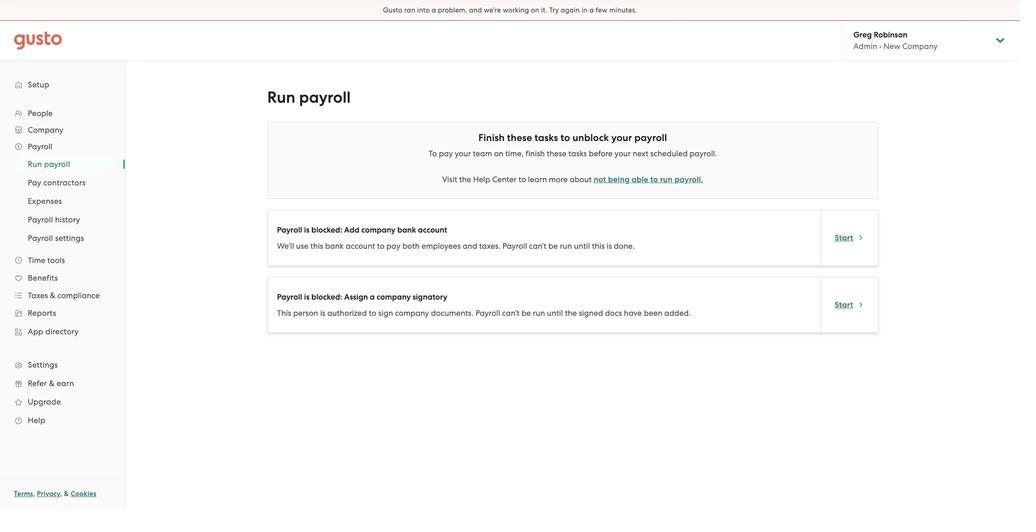 Task type: describe. For each thing, give the bounding box(es) containing it.
visit
[[442, 175, 457, 184]]

to pay your team on time, finish these tasks before your next scheduled payroll.
[[429, 149, 717, 158]]

& for earn
[[49, 379, 55, 388]]

cookies button
[[71, 489, 96, 500]]

0 horizontal spatial tasks
[[535, 132, 558, 144]]

2 horizontal spatial run
[[660, 175, 673, 185]]

time tools button
[[9, 252, 116, 269]]

start for account
[[835, 233, 854, 243]]

0 horizontal spatial on
[[494, 149, 504, 158]]

1 this from the left
[[311, 242, 323, 251]]

docs
[[605, 309, 622, 318]]

0 vertical spatial on
[[531, 6, 540, 14]]

1 vertical spatial company
[[377, 293, 411, 302]]

help link
[[9, 413, 116, 429]]

0 vertical spatial run
[[267, 88, 295, 107]]

start link for payroll is blocked: add company bank account
[[835, 233, 865, 244]]

added.
[[665, 309, 691, 318]]

pay contractors
[[28, 178, 86, 188]]

admin
[[854, 42, 878, 51]]

compliance
[[57, 291, 100, 300]]

ran
[[404, 6, 416, 14]]

company inside greg robinson admin • new company
[[903, 42, 938, 51]]

greg robinson admin • new company
[[854, 30, 938, 51]]

1 vertical spatial until
[[547, 309, 563, 318]]

people button
[[9, 105, 116, 122]]

terms link
[[14, 490, 33, 499]]

terms
[[14, 490, 33, 499]]

gusto ran into a problem, and we're working on it. try again in a few minutes.
[[383, 6, 637, 14]]

blocked: for assign
[[311, 293, 342, 302]]

privacy
[[37, 490, 60, 499]]

the inside visit the help center to learn more about not being able to run payroll.
[[459, 175, 471, 184]]

2 vertical spatial company
[[395, 309, 429, 318]]

minutes.
[[610, 6, 637, 14]]

it.
[[541, 6, 548, 14]]

reports
[[28, 309, 56, 318]]

to left sign
[[369, 309, 376, 318]]

to right the able
[[651, 175, 658, 185]]

done.
[[614, 242, 635, 251]]

finish
[[479, 132, 505, 144]]

list containing people
[[0, 105, 125, 430]]

both
[[403, 242, 420, 251]]

learn
[[528, 175, 547, 184]]

0 vertical spatial these
[[507, 132, 532, 144]]

this
[[277, 309, 291, 318]]

new
[[884, 42, 901, 51]]

try
[[549, 6, 559, 14]]

more
[[549, 175, 568, 184]]

company button
[[9, 122, 116, 138]]

privacy link
[[37, 490, 60, 499]]

add
[[344, 225, 360, 235]]

help inside visit the help center to learn more about not being able to run payroll.
[[473, 175, 490, 184]]

1 horizontal spatial run payroll
[[267, 88, 351, 107]]

payroll history
[[28, 215, 80, 225]]

robinson
[[874, 30, 908, 40]]

benefits
[[28, 274, 58, 283]]

contractors
[[43, 178, 86, 188]]

to
[[429, 149, 437, 158]]

payroll. for scheduled
[[690, 149, 717, 158]]

scheduled
[[651, 149, 688, 158]]

been
[[644, 309, 663, 318]]

is left done.
[[607, 242, 612, 251]]

not being able to run payroll. link
[[594, 175, 704, 185]]

payroll for payroll is blocked: add company bank account
[[277, 225, 302, 235]]

working
[[503, 6, 529, 14]]

into
[[417, 6, 430, 14]]

payroll right documents.
[[476, 309, 500, 318]]

app directory
[[28, 327, 79, 337]]

payroll settings link
[[17, 230, 116, 247]]

employees
[[422, 242, 461, 251]]

1 horizontal spatial these
[[547, 149, 567, 158]]

1 horizontal spatial a
[[432, 6, 436, 14]]

time,
[[506, 149, 524, 158]]

documents.
[[431, 309, 474, 318]]

your left team
[[455, 149, 471, 158]]

settings link
[[9, 357, 116, 374]]

we'll use this bank account to pay both employees and taxes. payroll can't be run until this is done.
[[277, 242, 635, 251]]

0 horizontal spatial pay
[[387, 242, 401, 251]]

1 horizontal spatial tasks
[[569, 149, 587, 158]]

next
[[633, 149, 649, 158]]

home image
[[14, 31, 62, 50]]

run inside the run payroll link
[[28, 160, 42, 169]]

team
[[473, 149, 492, 158]]

payroll inside "gusto navigation" element
[[44, 160, 70, 169]]

before
[[589, 149, 613, 158]]

to inside visit the help center to learn more about not being able to run payroll.
[[519, 175, 526, 184]]

1 horizontal spatial run
[[560, 242, 572, 251]]

signatory
[[413, 293, 448, 302]]

time tools
[[28, 256, 65, 265]]

we'll
[[277, 242, 294, 251]]

sign
[[378, 309, 393, 318]]

people
[[28, 109, 53, 118]]

your up before
[[612, 132, 632, 144]]

payroll button
[[9, 138, 116, 155]]

in
[[582, 6, 588, 14]]

payroll for payroll history
[[28, 215, 53, 225]]

benefits link
[[9, 270, 116, 287]]

app directory link
[[9, 324, 116, 340]]

expenses link
[[17, 193, 116, 210]]

about
[[570, 175, 592, 184]]

settings
[[55, 234, 84, 243]]

is up person
[[304, 293, 310, 302]]

few
[[596, 6, 608, 14]]

pay contractors link
[[17, 175, 116, 191]]

refer
[[28, 379, 47, 388]]

is right person
[[320, 309, 326, 318]]



Task type: vqa. For each thing, say whether or not it's contained in the screenshot.
ASSIGN
yes



Task type: locate. For each thing, give the bounding box(es) containing it.
1 horizontal spatial run
[[267, 88, 295, 107]]

company inside company 'dropdown button'
[[28, 125, 63, 135]]

company
[[903, 42, 938, 51], [28, 125, 63, 135]]

1 horizontal spatial pay
[[439, 149, 453, 158]]

setup
[[28, 80, 49, 89]]

payroll down company 'dropdown button'
[[28, 142, 52, 151]]

blocked: for add
[[311, 225, 342, 235]]

list
[[0, 105, 125, 430], [0, 155, 125, 248]]

2 this from the left
[[592, 242, 605, 251]]

company down signatory
[[395, 309, 429, 318]]

0 vertical spatial &
[[50, 291, 56, 300]]

pay right to
[[439, 149, 453, 158]]

0 vertical spatial account
[[418, 225, 447, 235]]

1 vertical spatial run payroll
[[28, 160, 70, 169]]

taxes.
[[479, 242, 501, 251]]

upgrade link
[[9, 394, 116, 411]]

person
[[293, 309, 318, 318]]

on
[[531, 6, 540, 14], [494, 149, 504, 158]]

1 , from the left
[[33, 490, 35, 499]]

your
[[612, 132, 632, 144], [455, 149, 471, 158], [615, 149, 631, 158]]

payroll
[[299, 88, 351, 107], [635, 132, 667, 144], [44, 160, 70, 169]]

on left time, at the top of the page
[[494, 149, 504, 158]]

can't
[[529, 242, 547, 251], [502, 309, 520, 318]]

assign
[[344, 293, 368, 302]]

start link for payroll is blocked: assign a company signatory
[[835, 300, 865, 311]]

0 horizontal spatial can't
[[502, 309, 520, 318]]

1 vertical spatial tasks
[[569, 149, 587, 158]]

on left the it.
[[531, 6, 540, 14]]

help down upgrade
[[28, 416, 45, 426]]

1 vertical spatial these
[[547, 149, 567, 158]]

start link
[[835, 233, 865, 244], [835, 300, 865, 311]]

1 vertical spatial run
[[560, 242, 572, 251]]

1 start from the top
[[835, 233, 854, 243]]

& right the taxes
[[50, 291, 56, 300]]

2 vertical spatial payroll
[[44, 160, 70, 169]]

to left learn
[[519, 175, 526, 184]]

, left cookies button
[[60, 490, 62, 499]]

payroll is blocked: assign a company signatory
[[277, 293, 448, 302]]

0 vertical spatial company
[[903, 42, 938, 51]]

account down payroll is blocked: add company bank account
[[346, 242, 375, 251]]

0 vertical spatial start link
[[835, 233, 865, 244]]

help inside help link
[[28, 416, 45, 426]]

taxes
[[28, 291, 48, 300]]

payroll inside dropdown button
[[28, 142, 52, 151]]

reports link
[[9, 305, 116, 322]]

1 horizontal spatial help
[[473, 175, 490, 184]]

1 horizontal spatial can't
[[529, 242, 547, 251]]

bank
[[397, 225, 416, 235], [325, 242, 344, 251]]

payroll. for run
[[675, 175, 704, 185]]

1 vertical spatial account
[[346, 242, 375, 251]]

0 horizontal spatial account
[[346, 242, 375, 251]]

until left done.
[[574, 242, 590, 251]]

0 vertical spatial pay
[[439, 149, 453, 158]]

0 vertical spatial payroll.
[[690, 149, 717, 158]]

gusto navigation element
[[0, 61, 125, 445]]

earn
[[57, 379, 74, 388]]

0 vertical spatial can't
[[529, 242, 547, 251]]

payroll down "expenses"
[[28, 215, 53, 225]]

these up time, at the top of the page
[[507, 132, 532, 144]]

cookies
[[71, 490, 96, 499]]

payroll.
[[690, 149, 717, 158], [675, 175, 704, 185]]

finish
[[526, 149, 545, 158]]

0 horizontal spatial be
[[522, 309, 531, 318]]

0 horizontal spatial until
[[547, 309, 563, 318]]

payroll for payroll
[[28, 142, 52, 151]]

run payroll
[[267, 88, 351, 107], [28, 160, 70, 169]]

2 list from the top
[[0, 155, 125, 248]]

tasks up finish
[[535, 132, 558, 144]]

until left "signed"
[[547, 309, 563, 318]]

1 vertical spatial blocked:
[[311, 293, 342, 302]]

problem,
[[438, 6, 467, 14]]

2 start link from the top
[[835, 300, 865, 311]]

0 horizontal spatial help
[[28, 416, 45, 426]]

and left "taxes." at the top left of page
[[463, 242, 477, 251]]

able
[[632, 175, 649, 185]]

1 start link from the top
[[835, 233, 865, 244]]

1 vertical spatial and
[[463, 242, 477, 251]]

again
[[561, 6, 580, 14]]

0 vertical spatial help
[[473, 175, 490, 184]]

help left center
[[473, 175, 490, 184]]

this left done.
[[592, 242, 605, 251]]

pay
[[28, 178, 41, 188]]

company down people
[[28, 125, 63, 135]]

0 vertical spatial company
[[361, 225, 396, 235]]

run
[[660, 175, 673, 185], [560, 242, 572, 251], [533, 309, 545, 318]]

0 horizontal spatial run
[[533, 309, 545, 318]]

1 vertical spatial on
[[494, 149, 504, 158]]

and left the we're
[[469, 6, 482, 14]]

1 list from the top
[[0, 105, 125, 430]]

list containing run payroll
[[0, 155, 125, 248]]

1 vertical spatial run
[[28, 160, 42, 169]]

taxes & compliance
[[28, 291, 100, 300]]

company
[[361, 225, 396, 235], [377, 293, 411, 302], [395, 309, 429, 318]]

1 vertical spatial bank
[[325, 242, 344, 251]]

1 vertical spatial help
[[28, 416, 45, 426]]

0 horizontal spatial this
[[311, 242, 323, 251]]

account
[[418, 225, 447, 235], [346, 242, 375, 251]]

being
[[608, 175, 630, 185]]

is up "use"
[[304, 225, 310, 235]]

blocked: up authorized
[[311, 293, 342, 302]]

1 vertical spatial be
[[522, 309, 531, 318]]

payroll for payroll settings
[[28, 234, 53, 243]]

refer & earn link
[[9, 375, 116, 392]]

0 vertical spatial be
[[549, 242, 558, 251]]

1 horizontal spatial until
[[574, 242, 590, 251]]

bank down payroll is blocked: add company bank account
[[325, 242, 344, 251]]

taxes & compliance button
[[9, 288, 116, 304]]

& for compliance
[[50, 291, 56, 300]]

greg
[[854, 30, 872, 40]]

•
[[880, 42, 882, 51]]

to up the to pay your team on time, finish these tasks before your next scheduled payroll.
[[561, 132, 570, 144]]

refer & earn
[[28, 379, 74, 388]]

1 blocked: from the top
[[311, 225, 342, 235]]

1 vertical spatial start
[[835, 300, 854, 310]]

a right in
[[590, 6, 594, 14]]

2 horizontal spatial payroll
[[635, 132, 667, 144]]

signed
[[579, 309, 603, 318]]

1 horizontal spatial payroll
[[299, 88, 351, 107]]

1 vertical spatial &
[[49, 379, 55, 388]]

this person is authorized to sign company documents. payroll can't be run until the signed docs have been added.
[[277, 309, 691, 318]]

run
[[267, 88, 295, 107], [28, 160, 42, 169]]

a right assign
[[370, 293, 375, 302]]

the right visit
[[459, 175, 471, 184]]

to
[[561, 132, 570, 144], [519, 175, 526, 184], [651, 175, 658, 185], [377, 242, 385, 251], [369, 309, 376, 318]]

payroll history link
[[17, 212, 116, 228]]

and
[[469, 6, 482, 14], [463, 242, 477, 251]]

0 horizontal spatial the
[[459, 175, 471, 184]]

unblock
[[573, 132, 609, 144]]

0 horizontal spatial run
[[28, 160, 42, 169]]

app
[[28, 327, 43, 337]]

finish these tasks to unblock your payroll
[[479, 132, 667, 144]]

1 horizontal spatial on
[[531, 6, 540, 14]]

, left privacy
[[33, 490, 35, 499]]

not
[[594, 175, 606, 185]]

bank up both
[[397, 225, 416, 235]]

setup link
[[9, 76, 116, 93]]

payroll is blocked: add company bank account
[[277, 225, 447, 235]]

these
[[507, 132, 532, 144], [547, 149, 567, 158]]

& left the earn
[[49, 379, 55, 388]]

0 vertical spatial blocked:
[[311, 225, 342, 235]]

have
[[624, 309, 642, 318]]

1 horizontal spatial this
[[592, 242, 605, 251]]

2 vertical spatial &
[[64, 490, 69, 499]]

blocked: left add
[[311, 225, 342, 235]]

1 vertical spatial start link
[[835, 300, 865, 311]]

directory
[[45, 327, 79, 337]]

& inside dropdown button
[[50, 291, 56, 300]]

terms , privacy , & cookies
[[14, 490, 96, 499]]

payroll right "taxes." at the top left of page
[[503, 242, 527, 251]]

this
[[311, 242, 323, 251], [592, 242, 605, 251]]

pay left both
[[387, 242, 401, 251]]

the
[[459, 175, 471, 184], [565, 309, 577, 318]]

visit the help center to learn more about not being able to run payroll.
[[442, 175, 704, 185]]

0 vertical spatial and
[[469, 6, 482, 14]]

start for signatory
[[835, 300, 854, 310]]

payroll. right scheduled
[[690, 149, 717, 158]]

payroll up we'll
[[277, 225, 302, 235]]

use
[[296, 242, 309, 251]]

0 vertical spatial bank
[[397, 225, 416, 235]]

your left next
[[615, 149, 631, 158]]

1 horizontal spatial ,
[[60, 490, 62, 499]]

0 horizontal spatial run payroll
[[28, 160, 70, 169]]

run payroll link
[[17, 156, 116, 173]]

2 start from the top
[[835, 300, 854, 310]]

a
[[432, 6, 436, 14], [590, 6, 594, 14], [370, 293, 375, 302]]

0 horizontal spatial company
[[28, 125, 63, 135]]

0 vertical spatial the
[[459, 175, 471, 184]]

a right into
[[432, 6, 436, 14]]

we're
[[484, 6, 501, 14]]

expenses
[[28, 197, 62, 206]]

the left "signed"
[[565, 309, 577, 318]]

0 horizontal spatial these
[[507, 132, 532, 144]]

payroll up time
[[28, 234, 53, 243]]

to down payroll is blocked: add company bank account
[[377, 242, 385, 251]]

,
[[33, 490, 35, 499], [60, 490, 62, 499]]

upgrade
[[28, 398, 61, 407]]

2 vertical spatial run
[[533, 309, 545, 318]]

0 vertical spatial until
[[574, 242, 590, 251]]

account up the employees
[[418, 225, 447, 235]]

gusto
[[383, 6, 403, 14]]

tasks
[[535, 132, 558, 144], [569, 149, 587, 158]]

tools
[[47, 256, 65, 265]]

2 horizontal spatial a
[[590, 6, 594, 14]]

& left cookies button
[[64, 490, 69, 499]]

authorized
[[327, 309, 367, 318]]

1 vertical spatial payroll.
[[675, 175, 704, 185]]

0 horizontal spatial payroll
[[44, 160, 70, 169]]

center
[[492, 175, 517, 184]]

payroll. down scheduled
[[675, 175, 704, 185]]

1 vertical spatial company
[[28, 125, 63, 135]]

0 vertical spatial tasks
[[535, 132, 558, 144]]

0 vertical spatial start
[[835, 233, 854, 243]]

2 , from the left
[[60, 490, 62, 499]]

0 horizontal spatial a
[[370, 293, 375, 302]]

1 horizontal spatial bank
[[397, 225, 416, 235]]

payroll for payroll is blocked: assign a company signatory
[[277, 293, 302, 302]]

history
[[55, 215, 80, 225]]

1 vertical spatial the
[[565, 309, 577, 318]]

0 vertical spatial payroll
[[299, 88, 351, 107]]

payroll
[[28, 142, 52, 151], [28, 215, 53, 225], [277, 225, 302, 235], [28, 234, 53, 243], [503, 242, 527, 251], [277, 293, 302, 302], [476, 309, 500, 318]]

these right finish
[[547, 149, 567, 158]]

company right new
[[903, 42, 938, 51]]

1 horizontal spatial account
[[418, 225, 447, 235]]

time
[[28, 256, 45, 265]]

payroll up this
[[277, 293, 302, 302]]

0 horizontal spatial bank
[[325, 242, 344, 251]]

1 vertical spatial can't
[[502, 309, 520, 318]]

run payroll inside "gusto navigation" element
[[28, 160, 70, 169]]

company up sign
[[377, 293, 411, 302]]

1 horizontal spatial company
[[903, 42, 938, 51]]

1 vertical spatial payroll
[[635, 132, 667, 144]]

1 vertical spatial pay
[[387, 242, 401, 251]]

blocked:
[[311, 225, 342, 235], [311, 293, 342, 302]]

0 horizontal spatial ,
[[33, 490, 35, 499]]

company right add
[[361, 225, 396, 235]]

tasks down the finish these tasks to unblock your payroll at the top
[[569, 149, 587, 158]]

this right "use"
[[311, 242, 323, 251]]

2 blocked: from the top
[[311, 293, 342, 302]]

1 horizontal spatial be
[[549, 242, 558, 251]]

0 vertical spatial run
[[660, 175, 673, 185]]

0 vertical spatial run payroll
[[267, 88, 351, 107]]

1 horizontal spatial the
[[565, 309, 577, 318]]



